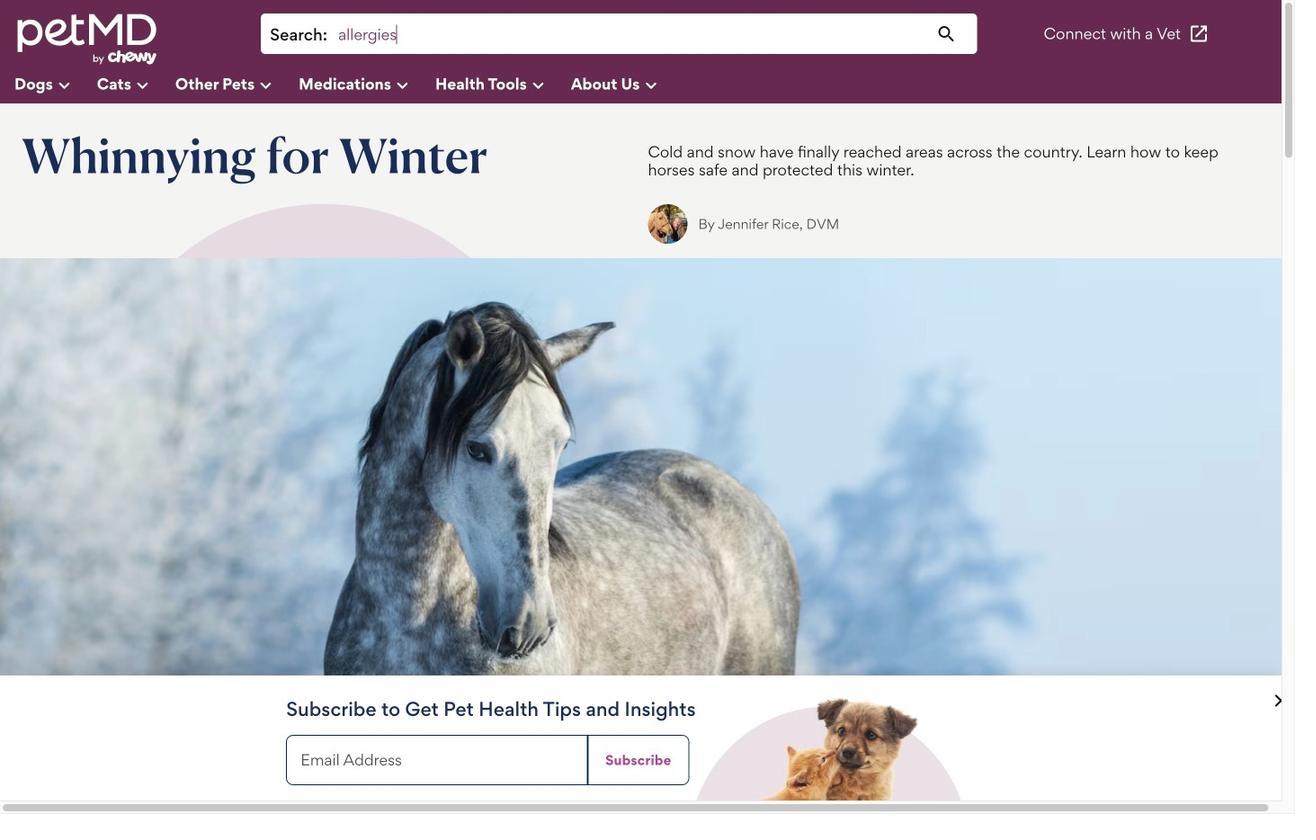 Task type: locate. For each thing, give the bounding box(es) containing it.
None text field
[[337, 22, 969, 47]]

newsletter subscription element
[[0, 676, 1292, 801]]

puppy and kitten hugging image
[[697, 690, 961, 801]]

none email field inside newsletter subscription element
[[286, 735, 588, 785]]

close image
[[1271, 690, 1292, 712]]

petmd home image
[[14, 12, 158, 67]]

None email field
[[286, 735, 588, 785]]



Task type: vqa. For each thing, say whether or not it's contained in the screenshot.
Jennifer Rice, DVM Image
yes



Task type: describe. For each thing, give the bounding box(es) containing it.
jennifer rice, dvm image
[[648, 204, 688, 244]]

grey andalusian in the snow image
[[0, 258, 1282, 744]]



